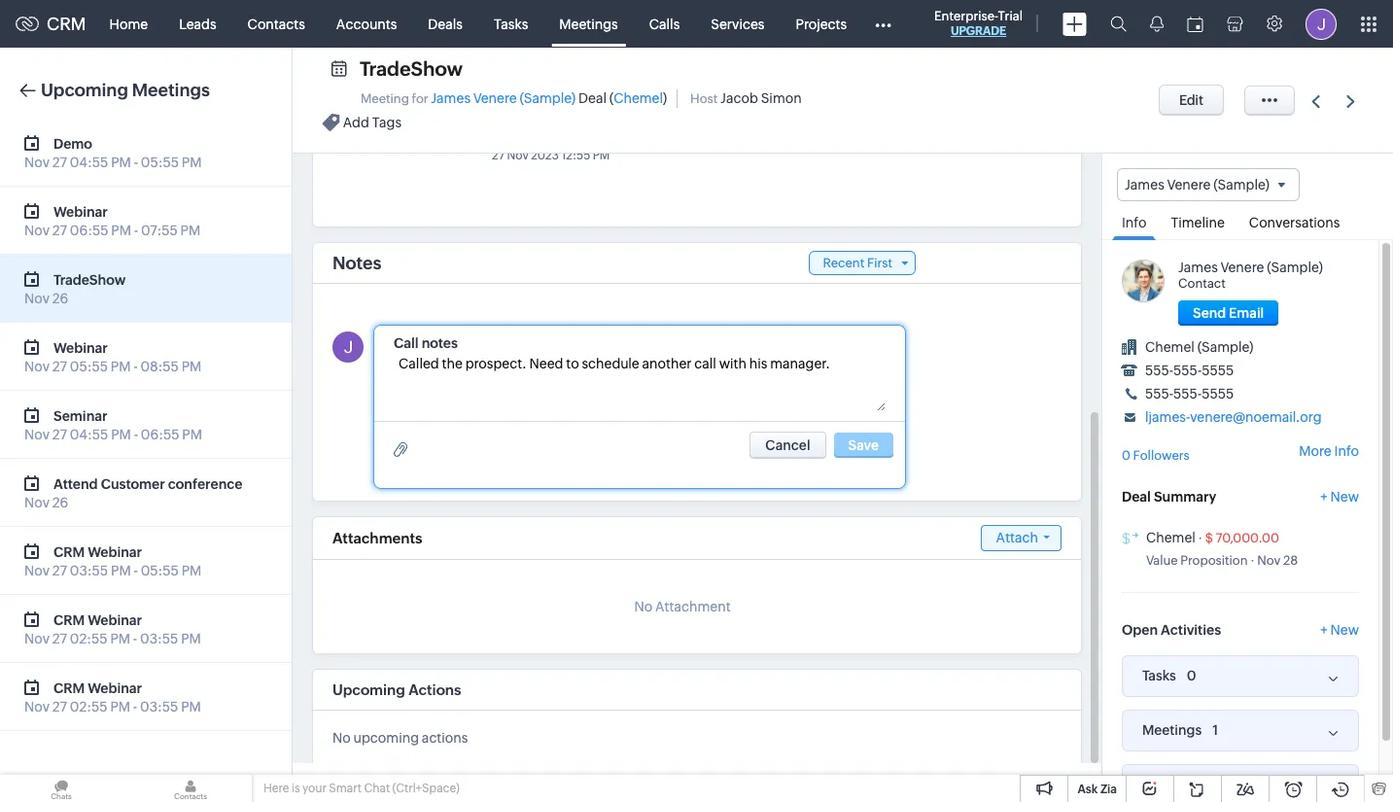 Task type: describe. For each thing, give the bounding box(es) containing it.
1 horizontal spatial ·
[[1250, 553, 1255, 567]]

here is your smart chat (ctrl+space)
[[263, 782, 460, 795]]

next record image
[[1346, 95, 1359, 107]]

activities
[[1161, 622, 1221, 637]]

12:55
[[561, 149, 590, 162]]

James Venere (Sample) field
[[1117, 168, 1300, 201]]

no attachment
[[634, 599, 731, 614]]

tradeshow for tradeshow nov 26
[[53, 272, 126, 287]]

(sample) up mon, 27 nov 2023 12:55 pm
[[520, 90, 576, 106]]

nov inside the seminar nov 27 04:55 pm - 06:55 pm
[[24, 427, 50, 442]]

venere@noemail.org
[[1190, 409, 1322, 425]]

06:55 inside webinar nov 27 06:55 pm - 07:55 pm
[[70, 223, 108, 238]]

zia
[[1100, 783, 1117, 796]]

nov inside chemel · $ 70,000.00 value proposition · nov 28
[[1257, 553, 1281, 567]]

(sample) inside james venere (sample) contact
[[1267, 260, 1323, 275]]

signals image
[[1150, 16, 1164, 32]]

attachment
[[655, 599, 731, 614]]

chemel for chemel (sample)
[[1145, 339, 1195, 355]]

calls link
[[634, 0, 695, 47]]

04:55 for demo
[[70, 155, 108, 170]]

first
[[867, 256, 892, 270]]

upgrade
[[951, 24, 1006, 38]]

deals link
[[413, 0, 478, 47]]

proposition
[[1181, 553, 1248, 567]]

search element
[[1099, 0, 1138, 48]]

ljames-venere@noemail.org
[[1145, 409, 1322, 425]]

upcoming for upcoming meetings
[[41, 80, 128, 100]]

tasks inside tasks link
[[494, 16, 528, 32]]

open
[[1122, 622, 1158, 637]]

summary
[[1154, 489, 1216, 504]]

projects link
[[780, 0, 862, 47]]

more info link
[[1299, 444, 1359, 459]]

0 vertical spatial chemel link
[[614, 90, 663, 106]]

27 up chats image
[[52, 699, 67, 715]]

Add a note text field
[[394, 353, 886, 411]]

07:55
[[141, 223, 178, 238]]

2 crm webinar nov 27 02:55 pm - 03:55 pm from the top
[[24, 680, 201, 715]]

webinar nov 27 06:55 pm - 07:55 pm
[[24, 204, 200, 238]]

(sample) down contact
[[1197, 339, 1254, 355]]

tradeshow for tradeshow
[[360, 57, 463, 80]]

no upcoming actions
[[332, 730, 468, 746]]

- inside demo nov 27 04:55 pm - 05:55 pm
[[134, 155, 138, 170]]

deals
[[428, 16, 463, 32]]

08:55
[[140, 359, 179, 374]]

0 followers
[[1122, 448, 1190, 463]]

actions
[[422, 730, 468, 746]]

1 vertical spatial 03:55
[[140, 631, 178, 646]]

here
[[263, 782, 289, 795]]

ask
[[1078, 783, 1098, 796]]

nov inside the tradeshow nov 26
[[24, 291, 50, 306]]

recent first
[[823, 256, 892, 270]]

27 inside webinar nov 27 05:55 pm - 08:55 pm
[[52, 359, 67, 374]]

more
[[1299, 444, 1332, 459]]

upcoming
[[353, 730, 419, 746]]

mon, 27 nov 2023 12:55 pm
[[492, 128, 613, 162]]

1 new from the top
[[1330, 489, 1359, 504]]

james venere (sample) contact
[[1178, 260, 1323, 291]]

home link
[[94, 0, 163, 47]]

webinar inside webinar nov 27 05:55 pm - 08:55 pm
[[53, 340, 108, 355]]

james venere (sample)
[[1125, 177, 1270, 192]]

customer
[[101, 476, 165, 491]]

- inside crm webinar nov 27 03:55 pm - 05:55 pm
[[134, 563, 138, 578]]

06:55 inside the seminar nov 27 04:55 pm - 06:55 pm
[[141, 427, 179, 442]]

2023
[[531, 149, 559, 162]]

1 horizontal spatial tasks
[[1142, 668, 1176, 684]]

simon
[[761, 90, 802, 106]]

2 vertical spatial 03:55
[[140, 699, 178, 715]]

1 crm webinar nov 27 02:55 pm - 03:55 pm from the top
[[24, 612, 201, 646]]

accounts
[[336, 16, 397, 32]]

1 + from the top
[[1321, 489, 1328, 504]]

timeline link
[[1161, 201, 1235, 239]]

attend customer conference nov 26
[[24, 476, 242, 510]]

ljames-
[[1145, 409, 1190, 425]]

signals element
[[1138, 0, 1175, 48]]

1 vertical spatial deal
[[1122, 489, 1151, 504]]

demo
[[53, 136, 92, 151]]

Other Modules field
[[862, 8, 904, 39]]

no for no attachment
[[634, 599, 653, 614]]

nov inside crm webinar nov 27 03:55 pm - 05:55 pm
[[24, 563, 50, 578]]

james for james venere (sample)
[[1125, 177, 1164, 192]]

enterprise-trial upgrade
[[934, 9, 1023, 38]]

deal summary
[[1122, 489, 1216, 504]]

1 02:55 from the top
[[70, 631, 107, 646]]

1
[[1213, 722, 1218, 737]]

attach
[[996, 530, 1038, 545]]

calls
[[649, 16, 680, 32]]

tasks link
[[478, 0, 544, 47]]

recent
[[823, 256, 865, 270]]

1 + new from the top
[[1321, 489, 1359, 504]]

0 horizontal spatial deal
[[578, 90, 607, 106]]

1 horizontal spatial chemel link
[[1146, 530, 1196, 545]]

ask zia
[[1078, 783, 1117, 796]]

ljames-venere@noemail.org link
[[1145, 409, 1322, 425]]

venere for james venere (sample) contact
[[1221, 260, 1264, 275]]

nov inside webinar nov 27 05:55 pm - 08:55 pm
[[24, 359, 50, 374]]

05:55 inside crm webinar nov 27 03:55 pm - 05:55 pm
[[141, 563, 179, 578]]

27 inside crm webinar nov 27 03:55 pm - 05:55 pm
[[52, 563, 67, 578]]

28
[[1283, 553, 1298, 567]]

accounts link
[[321, 0, 413, 47]]

tags
[[372, 115, 402, 131]]

create menu image
[[1063, 12, 1087, 35]]

1 5555 from the top
[[1202, 363, 1234, 378]]

profile element
[[1294, 0, 1348, 47]]

crm link
[[16, 14, 86, 34]]

jacob
[[720, 90, 758, 106]]

attach link
[[980, 525, 1062, 551]]

meeting
[[361, 91, 409, 106]]

upcoming for upcoming actions
[[332, 681, 405, 698]]

seminar
[[53, 408, 107, 423]]

+ new link
[[1321, 489, 1359, 514]]

pm inside mon, 27 nov 2023 12:55 pm
[[593, 149, 610, 162]]

nov inside demo nov 27 04:55 pm - 05:55 pm
[[24, 155, 50, 170]]

seminar nov 27 04:55 pm - 06:55 pm
[[24, 408, 202, 442]]

0 vertical spatial james venere (sample) link
[[431, 90, 576, 106]]

host jacob simon
[[690, 90, 802, 106]]

0 vertical spatial venere
[[473, 90, 517, 106]]



Task type: vqa. For each thing, say whether or not it's contained in the screenshot.


Task type: locate. For each thing, give the bounding box(es) containing it.
james up contact
[[1178, 260, 1218, 275]]

services
[[711, 16, 765, 32]]

0 vertical spatial 5555
[[1202, 363, 1234, 378]]

james venere (sample) link up mon, 27 nov 2023 12:55 pm
[[431, 90, 576, 106]]

attend
[[53, 476, 98, 491]]

03:55 inside crm webinar nov 27 03:55 pm - 05:55 pm
[[70, 563, 108, 578]]

1 horizontal spatial james venere (sample) link
[[1178, 260, 1323, 275]]

5555
[[1202, 363, 1234, 378], [1202, 386, 1234, 402]]

chemel (sample)
[[1145, 339, 1254, 355]]

for
[[412, 91, 428, 106]]

1 vertical spatial new
[[1330, 622, 1359, 637]]

27 down crm webinar nov 27 03:55 pm - 05:55 pm
[[52, 631, 67, 646]]

upcoming meetings
[[41, 80, 210, 100]]

0 for 0
[[1187, 667, 1196, 683]]

tasks right "deals" 'link'
[[494, 16, 528, 32]]

james up info link
[[1125, 177, 1164, 192]]

0 horizontal spatial no
[[332, 730, 351, 746]]

chemel inside chemel · $ 70,000.00 value proposition · nov 28
[[1146, 530, 1196, 545]]

1 vertical spatial ·
[[1250, 553, 1255, 567]]

2 vertical spatial james
[[1178, 260, 1218, 275]]

no left 'upcoming'
[[332, 730, 351, 746]]

venere up mon, 27 nov 2023 12:55 pm
[[473, 90, 517, 106]]

1 vertical spatial 555-555-5555
[[1145, 386, 1234, 402]]

0 horizontal spatial info
[[1122, 215, 1147, 231]]

no for no upcoming actions
[[332, 730, 351, 746]]

1 555-555-5555 from the top
[[1145, 363, 1234, 378]]

27 inside webinar nov 27 06:55 pm - 07:55 pm
[[52, 223, 67, 238]]

27 left 2023
[[492, 149, 505, 162]]

followers
[[1133, 448, 1190, 463]]

0 vertical spatial new
[[1330, 489, 1359, 504]]

tradeshow nov 26
[[24, 272, 126, 306]]

· left $
[[1198, 531, 1203, 545]]

+ new
[[1321, 489, 1359, 504], [1321, 622, 1359, 637]]

webinar
[[53, 204, 108, 219], [53, 340, 108, 355], [88, 544, 142, 559], [88, 612, 142, 628], [88, 680, 142, 696]]

26 inside the tradeshow nov 26
[[52, 291, 68, 306]]

0 vertical spatial ·
[[1198, 531, 1203, 545]]

nov inside attend customer conference nov 26
[[24, 495, 50, 510]]

2 vertical spatial chemel
[[1146, 530, 1196, 545]]

1 vertical spatial 04:55
[[70, 427, 108, 442]]

nov inside mon, 27 nov 2023 12:55 pm
[[507, 149, 529, 162]]

nov inside webinar nov 27 06:55 pm - 07:55 pm
[[24, 223, 50, 238]]

new
[[1330, 489, 1359, 504], [1330, 622, 1359, 637]]

05:55
[[141, 155, 179, 170], [70, 359, 108, 374], [141, 563, 179, 578]]

info left timeline
[[1122, 215, 1147, 231]]

555-
[[1145, 363, 1174, 378], [1174, 363, 1202, 378], [1145, 386, 1174, 402], [1174, 386, 1202, 402]]

)
[[663, 90, 667, 106]]

leads link
[[163, 0, 232, 47]]

1 vertical spatial +
[[1321, 622, 1328, 637]]

james right for
[[431, 90, 471, 106]]

2 vertical spatial venere
[[1221, 260, 1264, 275]]

meeting for james venere (sample) deal ( chemel )
[[361, 90, 667, 106]]

(sample)
[[520, 90, 576, 106], [1213, 177, 1270, 192], [1267, 260, 1323, 275], [1197, 339, 1254, 355]]

0 vertical spatial james
[[431, 90, 471, 106]]

2 horizontal spatial james
[[1178, 260, 1218, 275]]

555-555-5555
[[1145, 363, 1234, 378], [1145, 386, 1234, 402]]

meetings left calls
[[559, 16, 618, 32]]

services link
[[695, 0, 780, 47]]

04:55
[[70, 155, 108, 170], [70, 427, 108, 442]]

04:55 down seminar
[[70, 427, 108, 442]]

webinar inside crm webinar nov 27 03:55 pm - 05:55 pm
[[88, 544, 142, 559]]

0 horizontal spatial tasks
[[494, 16, 528, 32]]

tradeshow up for
[[360, 57, 463, 80]]

contacts
[[248, 16, 305, 32]]

1 vertical spatial info
[[1334, 444, 1359, 459]]

- inside webinar nov 27 06:55 pm - 07:55 pm
[[134, 223, 138, 238]]

0 vertical spatial meetings
[[559, 16, 618, 32]]

chemel
[[614, 90, 663, 106], [1145, 339, 1195, 355], [1146, 530, 1196, 545]]

0 horizontal spatial meetings
[[132, 80, 210, 100]]

1 horizontal spatial meetings
[[559, 16, 618, 32]]

chat
[[364, 782, 390, 795]]

deal down 0 followers
[[1122, 489, 1151, 504]]

james inside james venere (sample) contact
[[1178, 260, 1218, 275]]

chemel up ljames-
[[1145, 339, 1195, 355]]

james venere (sample) link
[[431, 90, 576, 106], [1178, 260, 1323, 275]]

leads
[[179, 16, 216, 32]]

555-555-5555 up ljames-
[[1145, 386, 1234, 402]]

chemel link
[[614, 90, 663, 106], [1146, 530, 1196, 545]]

pm
[[593, 149, 610, 162], [111, 155, 131, 170], [182, 155, 202, 170], [111, 223, 131, 238], [180, 223, 200, 238], [111, 359, 131, 374], [182, 359, 202, 374], [111, 427, 131, 442], [182, 427, 202, 442], [111, 563, 131, 578], [181, 563, 202, 578], [110, 631, 130, 646], [181, 631, 201, 646], [110, 699, 130, 715], [181, 699, 201, 715]]

0 horizontal spatial james venere (sample) link
[[431, 90, 576, 106]]

venere up timeline link
[[1167, 177, 1211, 192]]

0 vertical spatial tasks
[[494, 16, 528, 32]]

meetings left 1
[[1142, 722, 1202, 738]]

03:55 up contacts image
[[140, 699, 178, 715]]

0 vertical spatial crm webinar nov 27 02:55 pm - 03:55 pm
[[24, 612, 201, 646]]

05:55 inside webinar nov 27 05:55 pm - 08:55 pm
[[70, 359, 108, 374]]

0 vertical spatial chemel
[[614, 90, 663, 106]]

james venere (sample) link up contact
[[1178, 260, 1323, 275]]

0 vertical spatial 06:55
[[70, 223, 108, 238]]

0 vertical spatial 0
[[1122, 448, 1131, 463]]

0 horizontal spatial upcoming
[[41, 80, 128, 100]]

crm webinar nov 27 03:55 pm - 05:55 pm
[[24, 544, 202, 578]]

06:55 up the tradeshow nov 26
[[70, 223, 108, 238]]

27 down attend
[[52, 563, 67, 578]]

previous record image
[[1312, 95, 1320, 107]]

05:55 up 07:55
[[141, 155, 179, 170]]

1 vertical spatial 26
[[52, 495, 68, 510]]

5555 down chemel (sample) on the top of page
[[1202, 363, 1234, 378]]

06:55 up the customer
[[141, 427, 179, 442]]

2 + from the top
[[1321, 622, 1328, 637]]

1 vertical spatial venere
[[1167, 177, 1211, 192]]

tradeshow inside the tradeshow nov 26
[[53, 272, 126, 287]]

0 down activities
[[1187, 667, 1196, 683]]

upcoming up "demo"
[[41, 80, 128, 100]]

2 new from the top
[[1330, 622, 1359, 637]]

meetings
[[559, 16, 618, 32], [132, 80, 210, 100], [1142, 722, 1202, 738]]

chemel · $ 70,000.00 value proposition · nov 28
[[1146, 530, 1298, 567]]

0 vertical spatial 03:55
[[70, 563, 108, 578]]

chemel link left host
[[614, 90, 663, 106]]

1 vertical spatial + new
[[1321, 622, 1359, 637]]

open activities
[[1122, 622, 1221, 637]]

is
[[292, 782, 300, 795]]

(sample) up timeline link
[[1213, 177, 1270, 192]]

1 horizontal spatial no
[[634, 599, 653, 614]]

1 vertical spatial no
[[332, 730, 351, 746]]

deal left (
[[578, 90, 607, 106]]

04:55 inside demo nov 27 04:55 pm - 05:55 pm
[[70, 155, 108, 170]]

None button
[[1159, 85, 1224, 116], [1178, 301, 1279, 326], [750, 432, 826, 459], [1159, 85, 1224, 116], [1178, 301, 1279, 326], [750, 432, 826, 459]]

$
[[1205, 531, 1213, 545]]

trial
[[998, 9, 1023, 23]]

2 04:55 from the top
[[70, 427, 108, 442]]

create menu element
[[1051, 0, 1099, 47]]

(sample) inside james venere (sample) field
[[1213, 177, 1270, 192]]

webinar inside webinar nov 27 06:55 pm - 07:55 pm
[[53, 204, 108, 219]]

04:55 inside the seminar nov 27 04:55 pm - 06:55 pm
[[70, 427, 108, 442]]

james for james venere (sample) contact
[[1178, 260, 1218, 275]]

0 vertical spatial deal
[[578, 90, 607, 106]]

0 vertical spatial +
[[1321, 489, 1328, 504]]

04:55 down "demo"
[[70, 155, 108, 170]]

projects
[[796, 16, 847, 32]]

- inside the seminar nov 27 04:55 pm - 06:55 pm
[[134, 427, 138, 442]]

1 vertical spatial 05:55
[[70, 359, 108, 374]]

27 inside demo nov 27 04:55 pm - 05:55 pm
[[52, 155, 67, 170]]

0 horizontal spatial ·
[[1198, 531, 1203, 545]]

conference
[[168, 476, 242, 491]]

venere inside field
[[1167, 177, 1211, 192]]

27 down seminar
[[52, 427, 67, 442]]

03:55 down crm webinar nov 27 03:55 pm - 05:55 pm
[[140, 631, 178, 646]]

5555 up ljames-venere@noemail.org link
[[1202, 386, 1234, 402]]

conversations link
[[1239, 201, 1350, 239]]

add tags
[[343, 115, 402, 131]]

1 vertical spatial 02:55
[[70, 699, 107, 715]]

chats image
[[0, 775, 122, 802]]

1 vertical spatial james venere (sample) link
[[1178, 260, 1323, 275]]

1 vertical spatial 5555
[[1202, 386, 1234, 402]]

chemel link up "value"
[[1146, 530, 1196, 545]]

27 down "demo"
[[52, 155, 67, 170]]

0 horizontal spatial james
[[431, 90, 471, 106]]

04:55 for seminar
[[70, 427, 108, 442]]

enterprise-
[[934, 9, 998, 23]]

venere for james venere (sample)
[[1167, 177, 1211, 192]]

2 vertical spatial 05:55
[[141, 563, 179, 578]]

2 26 from the top
[[52, 495, 68, 510]]

meetings link
[[544, 0, 634, 47]]

notes
[[332, 253, 381, 273]]

27
[[492, 149, 505, 162], [52, 155, 67, 170], [52, 223, 67, 238], [52, 359, 67, 374], [52, 427, 67, 442], [52, 563, 67, 578], [52, 631, 67, 646], [52, 699, 67, 715]]

0 horizontal spatial tradeshow
[[53, 272, 126, 287]]

meetings down leads
[[132, 80, 210, 100]]

0 vertical spatial upcoming
[[41, 80, 128, 100]]

1 horizontal spatial james
[[1125, 177, 1164, 192]]

contact
[[1178, 276, 1226, 291]]

conversations
[[1249, 215, 1340, 231]]

tradeshow down webinar nov 27 06:55 pm - 07:55 pm
[[53, 272, 126, 287]]

2 horizontal spatial venere
[[1221, 260, 1264, 275]]

crm webinar nov 27 02:55 pm - 03:55 pm
[[24, 612, 201, 646], [24, 680, 201, 715]]

27 inside mon, 27 nov 2023 12:55 pm
[[492, 149, 505, 162]]

timeline
[[1171, 215, 1225, 231]]

0
[[1122, 448, 1131, 463], [1187, 667, 1196, 683]]

demo nov 27 04:55 pm - 05:55 pm
[[24, 136, 202, 170]]

05:55 down attend customer conference nov 26 at bottom
[[141, 563, 179, 578]]

26 down attend
[[52, 495, 68, 510]]

upcoming actions
[[332, 681, 461, 698]]

1 horizontal spatial upcoming
[[332, 681, 405, 698]]

03:55
[[70, 563, 108, 578], [140, 631, 178, 646], [140, 699, 178, 715]]

chemel for chemel · $ 70,000.00 value proposition · nov 28
[[1146, 530, 1196, 545]]

1 horizontal spatial venere
[[1167, 177, 1211, 192]]

1 vertical spatial chemel
[[1145, 339, 1195, 355]]

0 vertical spatial 02:55
[[70, 631, 107, 646]]

add
[[343, 115, 369, 131]]

contacts image
[[129, 775, 252, 802]]

0 left followers
[[1122, 448, 1131, 463]]

1 vertical spatial chemel link
[[1146, 530, 1196, 545]]

1 vertical spatial meetings
[[132, 80, 210, 100]]

venere inside james venere (sample) contact
[[1221, 260, 1264, 275]]

05:55 up seminar
[[70, 359, 108, 374]]

tasks
[[494, 16, 528, 32], [1142, 668, 1176, 684]]

27 up seminar
[[52, 359, 67, 374]]

0 vertical spatial 04:55
[[70, 155, 108, 170]]

2 horizontal spatial meetings
[[1142, 722, 1202, 738]]

27 up the tradeshow nov 26
[[52, 223, 67, 238]]

2 5555 from the top
[[1202, 386, 1234, 402]]

0 horizontal spatial 06:55
[[70, 223, 108, 238]]

info right "more"
[[1334, 444, 1359, 459]]

venere
[[473, 90, 517, 106], [1167, 177, 1211, 192], [1221, 260, 1264, 275]]

0 vertical spatial tradeshow
[[360, 57, 463, 80]]

0 vertical spatial info
[[1122, 215, 1147, 231]]

tasks down 'open activities'
[[1142, 668, 1176, 684]]

·
[[1198, 531, 1203, 545], [1250, 553, 1255, 567]]

- inside webinar nov 27 05:55 pm - 08:55 pm
[[134, 359, 138, 374]]

attachments
[[332, 530, 422, 546]]

05:55 inside demo nov 27 04:55 pm - 05:55 pm
[[141, 155, 179, 170]]

1 vertical spatial upcoming
[[332, 681, 405, 698]]

0 horizontal spatial 0
[[1122, 448, 1131, 463]]

no
[[634, 599, 653, 614], [332, 730, 351, 746]]

· down 70,000.00
[[1250, 553, 1255, 567]]

chemel up "value"
[[1146, 530, 1196, 545]]

more info
[[1299, 444, 1359, 459]]

2 02:55 from the top
[[70, 699, 107, 715]]

(sample) down conversations
[[1267, 260, 1323, 275]]

info link
[[1112, 201, 1156, 240]]

smart
[[329, 782, 362, 795]]

(ctrl+space)
[[392, 782, 460, 795]]

0 horizontal spatial chemel link
[[614, 90, 663, 106]]

1 26 from the top
[[52, 291, 68, 306]]

0 vertical spatial no
[[634, 599, 653, 614]]

mon,
[[586, 128, 613, 142]]

upcoming
[[41, 80, 128, 100], [332, 681, 405, 698]]

03:55 down attend
[[70, 563, 108, 578]]

1 vertical spatial tradeshow
[[53, 272, 126, 287]]

0 horizontal spatial venere
[[473, 90, 517, 106]]

james inside field
[[1125, 177, 1164, 192]]

0 vertical spatial 05:55
[[141, 155, 179, 170]]

1 04:55 from the top
[[70, 155, 108, 170]]

1 vertical spatial tasks
[[1142, 668, 1176, 684]]

1 horizontal spatial info
[[1334, 444, 1359, 459]]

search image
[[1110, 16, 1127, 32]]

1 vertical spatial 0
[[1187, 667, 1196, 683]]

1 horizontal spatial deal
[[1122, 489, 1151, 504]]

0 for 0 followers
[[1122, 448, 1131, 463]]

1 horizontal spatial 0
[[1187, 667, 1196, 683]]

26 inside attend customer conference nov 26
[[52, 495, 68, 510]]

0 vertical spatial + new
[[1321, 489, 1359, 504]]

2 vertical spatial meetings
[[1142, 722, 1202, 738]]

1 horizontal spatial 06:55
[[141, 427, 179, 442]]

chemel (sample) link
[[1145, 339, 1254, 355]]

profile image
[[1306, 8, 1337, 39]]

home
[[109, 16, 148, 32]]

value
[[1146, 553, 1178, 567]]

27 inside the seminar nov 27 04:55 pm - 06:55 pm
[[52, 427, 67, 442]]

02:55 down crm webinar nov 27 03:55 pm - 05:55 pm
[[70, 631, 107, 646]]

upcoming up 'upcoming'
[[332, 681, 405, 698]]

1 vertical spatial 06:55
[[141, 427, 179, 442]]

1 horizontal spatial tradeshow
[[360, 57, 463, 80]]

host
[[690, 91, 718, 106]]

deal
[[578, 90, 607, 106], [1122, 489, 1151, 504]]

no left attachment
[[634, 599, 653, 614]]

0 vertical spatial 26
[[52, 291, 68, 306]]

26 up webinar nov 27 05:55 pm - 08:55 pm
[[52, 291, 68, 306]]

venere up contact
[[1221, 260, 1264, 275]]

webinar nov 27 05:55 pm - 08:55 pm
[[24, 340, 202, 374]]

1 vertical spatial crm webinar nov 27 02:55 pm - 03:55 pm
[[24, 680, 201, 715]]

crm inside crm webinar nov 27 03:55 pm - 05:55 pm
[[53, 544, 85, 559]]

555-555-5555 down chemel (sample) on the top of page
[[1145, 363, 1234, 378]]

chemel left host
[[614, 90, 663, 106]]

0 vertical spatial 555-555-5555
[[1145, 363, 1234, 378]]

Add a title... text field
[[394, 333, 554, 353]]

2 555-555-5555 from the top
[[1145, 386, 1234, 402]]

02:55 up chats image
[[70, 699, 107, 715]]

2 + new from the top
[[1321, 622, 1359, 637]]

contacts link
[[232, 0, 321, 47]]

+
[[1321, 489, 1328, 504], [1321, 622, 1328, 637]]

1 vertical spatial james
[[1125, 177, 1164, 192]]

calendar image
[[1187, 16, 1204, 32]]



